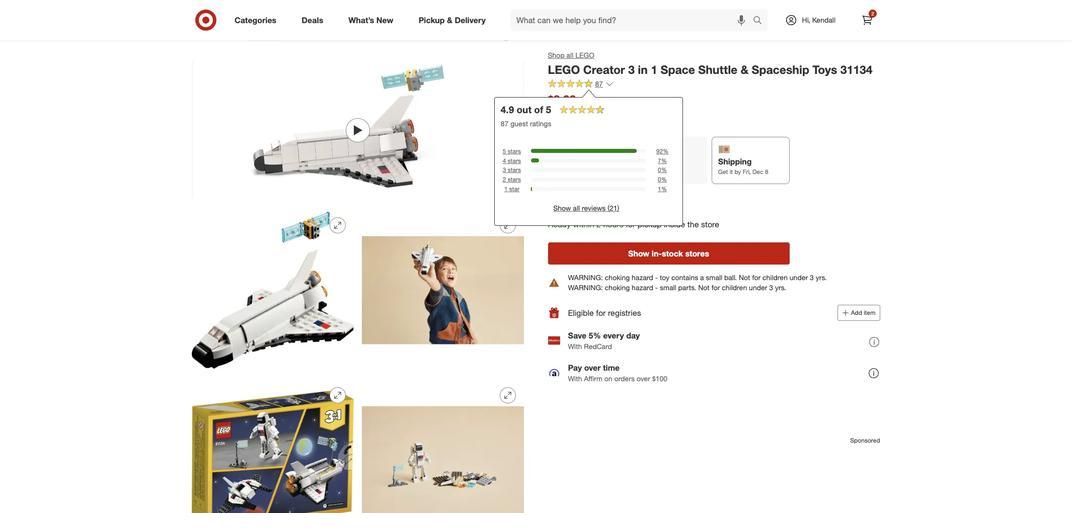 Task type: describe. For each thing, give the bounding box(es) containing it.
hi,
[[802, 16, 810, 24]]

87 for 87
[[595, 79, 603, 88]]

% for 4 stars
[[661, 157, 667, 164]]

92
[[656, 147, 663, 155]]

near
[[585, 208, 602, 218]]

in-
[[652, 249, 662, 259]]

lego creator 3 in 1 space shuttle &#38; spaceship toys 31134, 5 of 11 image
[[192, 380, 354, 513]]

1 vertical spatial yrs.
[[775, 283, 786, 292]]

pickup
[[638, 220, 662, 230]]

ratings
[[530, 119, 552, 128]]

5 stars
[[503, 147, 521, 155]]

out
[[517, 104, 532, 115]]

what's new
[[348, 15, 393, 25]]

shop all lego lego creator 3 in 1 space shuttle & spaceship toys 31134
[[548, 51, 873, 76]]

1 hazard from the top
[[632, 273, 653, 282]]

available for pickup
[[566, 168, 589, 176]]

a
[[700, 273, 704, 282]]

online
[[604, 119, 623, 128]]

lego creator 3 in 1 space shuttle &#38; spaceship toys 31134, 4 of 11 image
[[362, 209, 524, 372]]

categories link
[[226, 9, 289, 31]]

not inside pickup not available
[[555, 168, 564, 176]]

pay
[[568, 363, 582, 373]]

with inside save 5% every day with redcard
[[568, 342, 582, 351]]

it
[[730, 168, 733, 176]]

stars for 3 stars
[[508, 166, 521, 174]]

3 inside shop all lego lego creator 3 in 1 space shuttle & spaceship toys 31134
[[628, 62, 635, 76]]

4 stars
[[503, 157, 521, 164]]

What can we help you find? suggestions appear below search field
[[510, 9, 755, 31]]

2 stars
[[503, 176, 521, 183]]

contains
[[672, 273, 698, 282]]

$8.99 reg $9.99 sale save $ 1.00 ( 10 % when purchased online
[[548, 92, 623, 128]]

item
[[864, 309, 876, 317]]

$100
[[652, 374, 668, 383]]

store
[[701, 220, 720, 230]]

for inside available near you ready within 2 hours for pickup inside the store
[[626, 220, 636, 230]]

1 vertical spatial lego
[[548, 62, 580, 76]]

add item button
[[838, 305, 880, 321]]

sponsored
[[850, 437, 880, 444]]

2 warning: from the top
[[568, 283, 603, 292]]

1 for 1 %
[[658, 185, 661, 193]]

warning: choking hazard - toy contains a small ball. not for children under 3 yrs. warning: choking hazard - small parts. not for children under 3 yrs.
[[568, 273, 827, 292]]

add
[[851, 309, 862, 317]]

guest
[[511, 119, 528, 128]]

show all reviews (21)
[[554, 204, 619, 212]]

affirm
[[584, 374, 603, 383]]

2 inside available near you ready within 2 hours for pickup inside the store
[[597, 220, 601, 230]]

deals link
[[293, 9, 336, 31]]

1 %
[[658, 185, 667, 193]]

pickup not available
[[555, 157, 589, 176]]

eligible
[[568, 308, 594, 318]]

pickup for not
[[555, 157, 581, 167]]

4.9
[[501, 104, 514, 115]]

orders
[[615, 374, 635, 383]]

1 horizontal spatial over
[[637, 374, 650, 383]]

reviews
[[582, 204, 606, 212]]

% for 1 star
[[661, 185, 667, 193]]

92 %
[[656, 147, 669, 155]]

hi, kendall
[[802, 16, 835, 24]]

lego creator 3 in 1 space shuttle &#38; spaceship toys 31134, 1 of 11 image
[[192, 0, 524, 51]]

registries
[[608, 308, 641, 318]]

all for lego
[[567, 51, 574, 59]]

4
[[503, 157, 506, 164]]

0 vertical spatial children
[[763, 273, 788, 282]]

8
[[765, 168, 769, 176]]

shipping get it by fri, dec 8
[[718, 157, 769, 176]]

add item
[[851, 309, 876, 317]]

shuttle
[[698, 62, 738, 76]]

every
[[603, 330, 624, 341]]

pickup & delivery link
[[410, 9, 498, 31]]

87 link
[[548, 79, 613, 90]]

by
[[735, 168, 741, 176]]

% for 2 stars
[[661, 176, 667, 183]]

sale
[[548, 108, 563, 117]]

pay over time with affirm on orders over $100
[[568, 363, 668, 383]]

in
[[638, 62, 648, 76]]

creator
[[583, 62, 625, 76]]

& inside shop all lego lego creator 3 in 1 space shuttle & spaceship toys 31134
[[741, 62, 749, 76]]

stars for 2 stars
[[508, 176, 521, 183]]

space
[[661, 62, 695, 76]]

lego creator 3 in 1 space shuttle &#38; spaceship toys 31134, 2 of 11, play video image
[[192, 59, 524, 201]]

show for show all reviews (21)
[[554, 204, 571, 212]]

deals
[[302, 15, 323, 25]]

0 % for 2 stars
[[658, 176, 667, 183]]

pickup & delivery
[[419, 15, 486, 25]]

delivery not available
[[637, 157, 672, 176]]

reg
[[578, 98, 587, 105]]

0 horizontal spatial over
[[584, 363, 601, 373]]

toys
[[813, 62, 837, 76]]

all for (21)
[[573, 204, 580, 212]]

1 horizontal spatial under
[[790, 273, 808, 282]]

what's
[[348, 15, 374, 25]]

the
[[688, 220, 699, 230]]

spaceship
[[752, 62, 810, 76]]

$9.99
[[588, 98, 603, 105]]

redcard
[[584, 342, 612, 351]]

new
[[376, 15, 393, 25]]

available for delivery
[[648, 169, 672, 176]]



Task type: locate. For each thing, give the bounding box(es) containing it.
inside
[[664, 220, 685, 230]]

save 5% every day with redcard
[[568, 330, 640, 351]]

2 up 1 star
[[503, 176, 506, 183]]

0 vertical spatial &
[[447, 15, 452, 25]]

lego up creator on the right top of page
[[576, 51, 595, 59]]

0 vertical spatial all
[[567, 51, 574, 59]]

stars up 4 stars
[[508, 147, 521, 155]]

1 vertical spatial 0 %
[[658, 176, 667, 183]]

% for 3 stars
[[661, 166, 667, 174]]

1 horizontal spatial children
[[763, 273, 788, 282]]

0 %
[[658, 166, 667, 174], [658, 176, 667, 183]]

stock
[[662, 249, 683, 259]]

available down 7
[[648, 169, 672, 176]]

0 horizontal spatial children
[[722, 283, 747, 292]]

2 choking from the top
[[605, 283, 630, 292]]

0 vertical spatial 2
[[871, 11, 874, 17]]

available
[[548, 208, 582, 218]]

1 vertical spatial delivery
[[637, 157, 668, 167]]

0 up 1 %
[[658, 176, 661, 183]]

1 star
[[504, 185, 520, 193]]

1 vertical spatial children
[[722, 283, 747, 292]]

search button
[[748, 9, 772, 33]]

87 down creator on the right top of page
[[595, 79, 603, 88]]

day
[[626, 330, 640, 341]]

1 0 from the top
[[658, 166, 661, 174]]

%
[[603, 109, 609, 117], [663, 147, 669, 155], [661, 157, 667, 164], [661, 166, 667, 174], [661, 176, 667, 183], [661, 185, 667, 193]]

available inside delivery not available
[[648, 169, 672, 176]]

0 horizontal spatial 1
[[504, 185, 508, 193]]

available up 'show all reviews (21)'
[[566, 168, 589, 176]]

over left $100
[[637, 374, 650, 383]]

0 horizontal spatial &
[[447, 15, 452, 25]]

2 horizontal spatial 2
[[871, 11, 874, 17]]

over up affirm
[[584, 363, 601, 373]]

0 horizontal spatial 2
[[503, 176, 506, 183]]

1 vertical spatial under
[[749, 283, 768, 292]]

87 guest ratings
[[501, 119, 552, 128]]

categories
[[235, 15, 276, 25]]

shop
[[548, 51, 565, 59]]

0 horizontal spatial under
[[749, 283, 768, 292]]

0 vertical spatial with
[[568, 342, 582, 351]]

with down pay
[[568, 374, 582, 383]]

1 vertical spatial 5
[[503, 147, 506, 155]]

all right the shop
[[567, 51, 574, 59]]

what's new link
[[340, 9, 406, 31]]

small
[[706, 273, 723, 282], [660, 283, 677, 292]]

87
[[595, 79, 603, 88], [501, 119, 509, 128]]

1 vertical spatial over
[[637, 374, 650, 383]]

1 horizontal spatial show
[[628, 249, 650, 259]]

2 0 from the top
[[658, 176, 661, 183]]

over
[[584, 363, 601, 373], [637, 374, 650, 383]]

children right ball.
[[763, 273, 788, 282]]

1 with from the top
[[568, 342, 582, 351]]

1 horizontal spatial 1
[[651, 62, 658, 76]]

0 vertical spatial yrs.
[[816, 273, 827, 282]]

0 % down 7 %
[[658, 166, 667, 174]]

stars down 5 stars
[[508, 157, 521, 164]]

kendall
[[812, 16, 835, 24]]

% down delivery not available
[[661, 185, 667, 193]]

all inside shop all lego lego creator 3 in 1 space shuttle & spaceship toys 31134
[[567, 51, 574, 59]]

0 vertical spatial show
[[554, 204, 571, 212]]

pickup right new
[[419, 15, 445, 25]]

0 horizontal spatial pickup
[[419, 15, 445, 25]]

0 horizontal spatial show
[[554, 204, 571, 212]]

hours
[[603, 220, 624, 230]]

1 vertical spatial with
[[568, 374, 582, 383]]

10
[[597, 109, 603, 117]]

2 vertical spatial 2
[[597, 220, 601, 230]]

you
[[604, 208, 618, 218]]

1 vertical spatial &
[[741, 62, 749, 76]]

1 horizontal spatial delivery
[[637, 157, 668, 167]]

show all reviews (21) button
[[554, 203, 619, 213]]

stars for 5 stars
[[508, 147, 521, 155]]

for right 'parts.'
[[712, 283, 720, 292]]

3 stars from the top
[[508, 166, 521, 174]]

1.00
[[582, 109, 593, 117]]

0 vertical spatial 0
[[658, 166, 661, 174]]

0 % for 3 stars
[[658, 166, 667, 174]]

(
[[595, 109, 597, 117]]

lego down the shop
[[548, 62, 580, 76]]

all left reviews
[[573, 204, 580, 212]]

1 right in
[[651, 62, 658, 76]]

when
[[548, 119, 566, 128]]

5 right of
[[546, 104, 551, 115]]

with
[[568, 342, 582, 351], [568, 374, 582, 383]]

0 vertical spatial 87
[[595, 79, 603, 88]]

1 stars from the top
[[508, 147, 521, 155]]

% inside $8.99 reg $9.99 sale save $ 1.00 ( 10 % when purchased online
[[603, 109, 609, 117]]

0 horizontal spatial available
[[566, 168, 589, 176]]

1 horizontal spatial 5
[[546, 104, 551, 115]]

2 inside 2 link
[[871, 11, 874, 17]]

show in-stock stores button
[[548, 243, 790, 265]]

2 link
[[856, 9, 878, 31]]

5%
[[589, 330, 601, 341]]

within
[[573, 220, 594, 230]]

under
[[790, 273, 808, 282], [749, 283, 768, 292]]

1 vertical spatial hazard
[[632, 283, 653, 292]]

purchased
[[568, 119, 602, 128]]

show for show in-stock stores
[[628, 249, 650, 259]]

0 down 7
[[658, 166, 661, 174]]

3 stars
[[503, 166, 521, 174]]

1 inside shop all lego lego creator 3 in 1 space shuttle & spaceship toys 31134
[[651, 62, 658, 76]]

$8.99
[[548, 92, 576, 106]]

5
[[546, 104, 551, 115], [503, 147, 506, 155]]

children down ball.
[[722, 283, 747, 292]]

toy
[[660, 273, 670, 282]]

0 vertical spatial choking
[[605, 273, 630, 282]]

1 vertical spatial small
[[660, 283, 677, 292]]

1 - from the top
[[655, 273, 658, 282]]

shipping
[[718, 157, 752, 167]]

yrs.
[[816, 273, 827, 282], [775, 283, 786, 292]]

0 % up 1 %
[[658, 176, 667, 183]]

1
[[651, 62, 658, 76], [504, 185, 508, 193], [658, 185, 661, 193]]

save
[[565, 109, 577, 117]]

warning:
[[568, 273, 603, 282], [568, 283, 603, 292]]

4 stars from the top
[[508, 176, 521, 183]]

available near you ready within 2 hours for pickup inside the store
[[548, 208, 720, 230]]

0 vertical spatial small
[[706, 273, 723, 282]]

% down the '92 %' on the right top
[[661, 157, 667, 164]]

87 for 87 guest ratings
[[501, 119, 509, 128]]

lego creator 3 in 1 space shuttle &#38; spaceship toys 31134, 6 of 11 image
[[362, 380, 524, 513]]

% right ( at the right top of the page
[[603, 109, 609, 117]]

1 horizontal spatial available
[[648, 169, 672, 176]]

1 vertical spatial warning:
[[568, 283, 603, 292]]

pickup down the "when"
[[555, 157, 581, 167]]

for right hours
[[626, 220, 636, 230]]

2 - from the top
[[655, 283, 658, 292]]

lego creator 3 in 1 space shuttle &#38; spaceship toys 31134, 3 of 11 image
[[192, 209, 354, 372]]

1 horizontal spatial pickup
[[555, 157, 581, 167]]

small down toy
[[660, 283, 677, 292]]

7
[[658, 157, 661, 164]]

4.9 out of 5
[[501, 104, 551, 115]]

stars up '2 stars'
[[508, 166, 521, 174]]

pickup
[[419, 15, 445, 25], [555, 157, 581, 167]]

eligible for registries
[[568, 308, 641, 318]]

1 horizontal spatial 2
[[597, 220, 601, 230]]

0 vertical spatial lego
[[576, 51, 595, 59]]

0 vertical spatial 0 %
[[658, 166, 667, 174]]

hazard left toy
[[632, 273, 653, 282]]

1 vertical spatial -
[[655, 283, 658, 292]]

% up 7 %
[[663, 147, 669, 155]]

show
[[554, 204, 571, 212], [628, 249, 650, 259]]

1 vertical spatial choking
[[605, 283, 630, 292]]

% down 7 %
[[661, 166, 667, 174]]

2 for 2
[[871, 11, 874, 17]]

get
[[718, 168, 728, 176]]

parts.
[[678, 283, 696, 292]]

0 vertical spatial -
[[655, 273, 658, 282]]

for right ball.
[[752, 273, 761, 282]]

3
[[628, 62, 635, 76], [503, 166, 506, 174], [810, 273, 814, 282], [769, 283, 773, 292]]

all
[[567, 51, 574, 59], [573, 204, 580, 212]]

&
[[447, 15, 452, 25], [741, 62, 749, 76]]

0
[[658, 166, 661, 174], [658, 176, 661, 183]]

1 left star
[[504, 185, 508, 193]]

1 vertical spatial 87
[[501, 119, 509, 128]]

ready
[[548, 220, 571, 230]]

1 choking from the top
[[605, 273, 630, 282]]

2 stars from the top
[[508, 157, 521, 164]]

hazard up registries
[[632, 283, 653, 292]]

0 vertical spatial hazard
[[632, 273, 653, 282]]

1 vertical spatial 0
[[658, 176, 661, 183]]

7 %
[[658, 157, 667, 164]]

1 for 1 star
[[504, 185, 508, 193]]

star
[[509, 185, 520, 193]]

0 horizontal spatial 87
[[501, 119, 509, 128]]

0 vertical spatial under
[[790, 273, 808, 282]]

1 down delivery not available
[[658, 185, 661, 193]]

dec
[[753, 168, 764, 176]]

87 down 4.9
[[501, 119, 509, 128]]

0 for 2 stars
[[658, 176, 661, 183]]

pickup inside pickup not available
[[555, 157, 581, 167]]

5 up 4
[[503, 147, 506, 155]]

0 horizontal spatial small
[[660, 283, 677, 292]]

stars up star
[[508, 176, 521, 183]]

save
[[568, 330, 587, 341]]

2 with from the top
[[568, 374, 582, 383]]

2
[[871, 11, 874, 17], [503, 176, 506, 183], [597, 220, 601, 230]]

0 vertical spatial 5
[[546, 104, 551, 115]]

stores
[[685, 249, 709, 259]]

of
[[534, 104, 543, 115]]

2 0 % from the top
[[658, 176, 667, 183]]

stars for 4 stars
[[508, 157, 521, 164]]

0 vertical spatial over
[[584, 363, 601, 373]]

1 horizontal spatial &
[[741, 62, 749, 76]]

1 vertical spatial all
[[573, 204, 580, 212]]

available inside pickup not available
[[566, 168, 589, 176]]

1 horizontal spatial yrs.
[[816, 273, 827, 282]]

$
[[579, 109, 582, 117]]

2 horizontal spatial 1
[[658, 185, 661, 193]]

% for 5 stars
[[663, 147, 669, 155]]

0 for 3 stars
[[658, 166, 661, 174]]

2 for 2 stars
[[503, 176, 506, 183]]

1 vertical spatial 2
[[503, 176, 506, 183]]

search
[[748, 16, 772, 26]]

fri,
[[743, 168, 751, 176]]

on
[[605, 374, 613, 383]]

1 vertical spatial show
[[628, 249, 650, 259]]

pickup for &
[[419, 15, 445, 25]]

not inside delivery not available
[[637, 169, 647, 176]]

0 vertical spatial warning:
[[568, 273, 603, 282]]

% up 1 %
[[661, 176, 667, 183]]

- left 'parts.'
[[655, 283, 658, 292]]

0 horizontal spatial delivery
[[455, 15, 486, 25]]

0 horizontal spatial yrs.
[[775, 283, 786, 292]]

show up 'ready'
[[554, 204, 571, 212]]

small right a
[[706, 273, 723, 282]]

ball.
[[725, 273, 737, 282]]

delivery inside delivery not available
[[637, 157, 668, 167]]

2 right kendall
[[871, 11, 874, 17]]

with inside pay over time with affirm on orders over $100
[[568, 374, 582, 383]]

1 vertical spatial pickup
[[555, 157, 581, 167]]

- left toy
[[655, 273, 658, 282]]

2 down near
[[597, 220, 601, 230]]

for right eligible
[[596, 308, 606, 318]]

time
[[603, 363, 620, 373]]

show left in-
[[628, 249, 650, 259]]

1 0 % from the top
[[658, 166, 667, 174]]

with down the save
[[568, 342, 582, 351]]

2 hazard from the top
[[632, 283, 653, 292]]

0 vertical spatial delivery
[[455, 15, 486, 25]]

all inside show all reviews (21) button
[[573, 204, 580, 212]]

1 horizontal spatial 87
[[595, 79, 603, 88]]

1 warning: from the top
[[568, 273, 603, 282]]

delivery inside pickup & delivery link
[[455, 15, 486, 25]]

for
[[626, 220, 636, 230], [752, 273, 761, 282], [712, 283, 720, 292], [596, 308, 606, 318]]

0 horizontal spatial 5
[[503, 147, 506, 155]]

-
[[655, 273, 658, 282], [655, 283, 658, 292]]

0 vertical spatial pickup
[[419, 15, 445, 25]]

1 horizontal spatial small
[[706, 273, 723, 282]]

not
[[555, 168, 564, 176], [637, 169, 647, 176], [739, 273, 750, 282], [698, 283, 710, 292]]



Task type: vqa. For each thing, say whether or not it's contained in the screenshot.
92
yes



